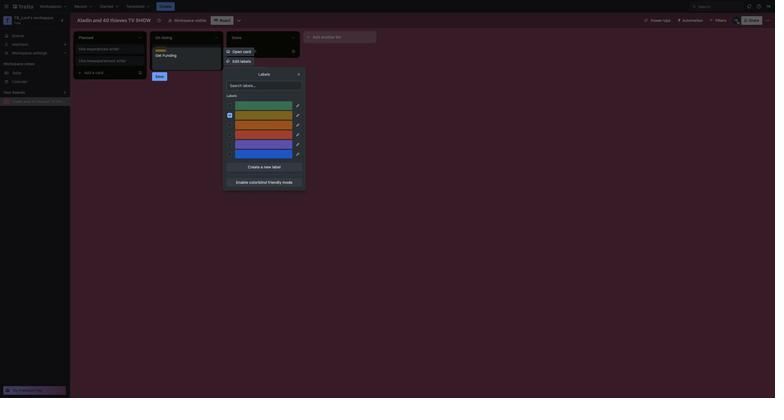 Task type: vqa. For each thing, say whether or not it's contained in the screenshot.
Hire
yes



Task type: describe. For each thing, give the bounding box(es) containing it.
filters
[[716, 18, 727, 23]]

hire inexexperienced writer
[[79, 59, 126, 63]]

boards
[[12, 33, 24, 38]]

Search field
[[697, 2, 744, 11]]

funding
[[163, 50, 177, 55]]

edit card image
[[214, 47, 219, 51]]

create button
[[157, 2, 175, 11]]

change cover button
[[224, 77, 261, 85]]

edit dates
[[233, 108, 251, 112]]

customize views image
[[237, 18, 242, 23]]

workspace for workspace visible
[[174, 18, 194, 23]]

power-ups button
[[641, 16, 674, 25]]

enable
[[236, 180, 248, 185]]

move
[[233, 88, 242, 93]]

writer for hire inexexperienced writer
[[116, 59, 126, 63]]

board
[[220, 18, 231, 23]]

table link
[[12, 70, 67, 76]]

add another list button
[[303, 31, 377, 43]]

share button
[[742, 16, 763, 25]]

try
[[12, 389, 18, 393]]

0 horizontal spatial labels
[[227, 94, 237, 98]]

card right the open
[[243, 49, 251, 54]]

open card link
[[224, 48, 254, 56]]

aladin and 40 thieves tv show inside board name text field
[[77, 18, 151, 23]]

automation
[[683, 18, 704, 23]]

1 vertical spatial thieves
[[37, 99, 49, 104]]

workspace views
[[3, 62, 35, 66]]

experienced
[[87, 47, 108, 51]]

members
[[247, 69, 264, 73]]

a for topmost add a card button
[[246, 49, 248, 53]]

0 vertical spatial add a card button
[[229, 47, 289, 56]]

power-ups
[[651, 18, 671, 23]]

save
[[155, 74, 164, 79]]

hire experienced writer link
[[79, 46, 141, 52]]

add for add another list button on the top left
[[313, 35, 320, 39]]

a for the leftmost add a card button
[[92, 70, 94, 75]]

hire inexexperienced writer link
[[79, 58, 141, 64]]

members
[[12, 42, 28, 47]]

label
[[272, 165, 281, 170]]

2 horizontal spatial a
[[261, 165, 263, 170]]

try premium free
[[12, 389, 42, 393]]

get funding link
[[155, 50, 218, 55]]

ups
[[664, 18, 671, 23]]

edit dates button
[[224, 106, 254, 114]]

change members button
[[224, 67, 267, 76]]

create a new label
[[248, 165, 281, 170]]

40 inside aladin and 40 thieves tv show link
[[31, 99, 36, 104]]

boards link
[[0, 32, 70, 40]]

card down inexexperienced
[[95, 70, 103, 75]]

edit labels button
[[224, 57, 254, 66]]

board link
[[211, 16, 234, 25]]

archive
[[233, 117, 246, 122]]

filters button
[[708, 16, 729, 25]]

open
[[233, 49, 242, 54]]

create from template… image for topmost add a card button
[[292, 49, 296, 53]]

enable colorblind friendly mode button
[[227, 178, 302, 187]]

change cover
[[233, 79, 257, 83]]

change members
[[233, 69, 264, 73]]

inexexperienced
[[87, 59, 115, 63]]

views
[[24, 62, 35, 66]]

star or unstar board image
[[157, 18, 161, 23]]

t link
[[3, 16, 12, 25]]

tb_lord's workspace link
[[14, 15, 53, 20]]

hire experienced writer
[[79, 47, 119, 51]]

calendar
[[12, 79, 28, 84]]

list
[[336, 35, 341, 39]]

edit labels
[[233, 59, 251, 64]]

add board image
[[63, 90, 67, 95]]

mode
[[283, 180, 293, 185]]

aladin inside board name text field
[[77, 18, 92, 23]]

1 horizontal spatial add a card
[[238, 49, 257, 53]]

automation button
[[676, 16, 707, 25]]

free
[[14, 21, 21, 25]]

Board name text field
[[75, 16, 154, 25]]

change for change members
[[233, 69, 246, 73]]

card up labels
[[249, 49, 257, 53]]

tb_lord (tylerblack44) image
[[733, 17, 740, 24]]

friendly
[[268, 180, 282, 185]]

dates
[[241, 108, 251, 112]]

add another list
[[313, 35, 341, 39]]

40 inside board name text field
[[103, 18, 109, 23]]

color: blue, title: none image
[[235, 150, 293, 159]]

new
[[264, 165, 271, 170]]

edit for edit dates
[[233, 108, 240, 112]]

add for topmost add a card button
[[238, 49, 245, 53]]



Task type: locate. For each thing, give the bounding box(es) containing it.
your boards with 1 items element
[[3, 89, 55, 96]]

copy button
[[224, 96, 245, 105]]

create from template… image
[[292, 49, 296, 53], [138, 71, 143, 75]]

1 horizontal spatial aladin
[[77, 18, 92, 23]]

card
[[249, 49, 257, 53], [243, 49, 251, 54], [95, 70, 103, 75]]

create from template… image for the leftmost add a card button
[[138, 71, 143, 75]]

0 horizontal spatial add a card button
[[76, 69, 136, 77]]

a down inexexperienced
[[92, 70, 94, 75]]

tb_lord's workspace free
[[14, 15, 53, 25]]

table
[[12, 71, 21, 75]]

0 horizontal spatial show
[[56, 99, 68, 104]]

t
[[6, 17, 9, 23]]

create up star or unstar board image
[[160, 4, 172, 9]]

color: yellow, title: none image up save
[[155, 50, 166, 52]]

0 horizontal spatial create from template… image
[[138, 71, 143, 75]]

0 vertical spatial workspace
[[174, 18, 194, 23]]

share
[[750, 18, 760, 23]]

0 vertical spatial a
[[246, 49, 248, 53]]

1 vertical spatial show
[[56, 99, 68, 104]]

power-
[[651, 18, 664, 23]]

2 vertical spatial color: yellow, title: none image
[[235, 111, 293, 120]]

0 vertical spatial and
[[93, 18, 102, 23]]

add down inexexperienced
[[84, 70, 91, 75]]

1 vertical spatial change
[[233, 79, 246, 83]]

add a card up labels
[[238, 49, 257, 53]]

show menu image
[[766, 18, 771, 23]]

0 vertical spatial edit
[[233, 59, 240, 64]]

Get Funding text field
[[155, 53, 218, 68]]

0 vertical spatial change
[[233, 69, 246, 73]]

workspace
[[34, 15, 53, 20]]

edit left dates
[[233, 108, 240, 112]]

create left the new
[[248, 165, 260, 170]]

and inside board name text field
[[93, 18, 102, 23]]

0 horizontal spatial aladin
[[12, 99, 23, 104]]

1 edit from the top
[[233, 59, 240, 64]]

1 vertical spatial add a card
[[84, 70, 103, 75]]

color: yellow, title: none image up get
[[155, 46, 166, 49]]

1 vertical spatial tv
[[50, 99, 55, 104]]

1 hire from the top
[[79, 47, 86, 51]]

change for change cover
[[233, 79, 246, 83]]

2 vertical spatial add
[[84, 70, 91, 75]]

1 vertical spatial writer
[[116, 59, 126, 63]]

archive button
[[224, 116, 249, 124]]

add a card
[[238, 49, 257, 53], [84, 70, 103, 75]]

1 vertical spatial aladin and 40 thieves tv show
[[12, 99, 68, 104]]

edit left labels
[[233, 59, 240, 64]]

1 vertical spatial create
[[248, 165, 260, 170]]

your
[[3, 90, 11, 95]]

boards
[[12, 90, 25, 95]]

writer for hire experienced writer
[[109, 47, 119, 51]]

try premium free button
[[3, 387, 66, 395]]

primary element
[[0, 0, 776, 13]]

open information menu image
[[757, 4, 762, 9]]

1 horizontal spatial workspace
[[174, 18, 194, 23]]

color: yellow, title: none image up color: orange, title: none image
[[235, 111, 293, 120]]

workspace up table
[[3, 62, 23, 66]]

1 horizontal spatial and
[[93, 18, 102, 23]]

0 vertical spatial create from template… image
[[292, 49, 296, 53]]

add a card button down hire inexexperienced writer at the top left
[[76, 69, 136, 77]]

and
[[93, 18, 102, 23], [24, 99, 30, 104]]

hire left inexexperienced
[[79, 59, 86, 63]]

0 horizontal spatial tv
[[50, 99, 55, 104]]

1 vertical spatial create from template… image
[[138, 71, 143, 75]]

1 vertical spatial aladin
[[12, 99, 23, 104]]

1 vertical spatial add
[[238, 49, 245, 53]]

thieves
[[110, 18, 127, 23], [37, 99, 49, 104]]

1 vertical spatial 40
[[31, 99, 36, 104]]

0 vertical spatial create
[[160, 4, 172, 9]]

search image
[[693, 4, 697, 9]]

1 horizontal spatial thieves
[[110, 18, 127, 23]]

hire for hire inexexperienced writer
[[79, 59, 86, 63]]

0 notifications image
[[747, 3, 753, 10]]

1 horizontal spatial create
[[248, 165, 260, 170]]

labels down the move
[[227, 94, 237, 98]]

0 vertical spatial add
[[313, 35, 320, 39]]

show
[[136, 18, 151, 23], [56, 99, 68, 104]]

1 vertical spatial color: yellow, title: none image
[[155, 50, 166, 52]]

workspace
[[174, 18, 194, 23], [3, 62, 23, 66]]

0 vertical spatial tv
[[128, 18, 135, 23]]

edit inside button
[[233, 108, 240, 112]]

edit for edit labels
[[233, 59, 240, 64]]

0 vertical spatial aladin and 40 thieves tv show
[[77, 18, 151, 23]]

1 horizontal spatial add
[[238, 49, 245, 53]]

a right the open
[[246, 49, 248, 53]]

hire for hire experienced writer
[[79, 47, 86, 51]]

another
[[321, 35, 335, 39]]

show down add board image
[[56, 99, 68, 104]]

get
[[155, 50, 162, 55]]

edit inside button
[[233, 59, 240, 64]]

2 horizontal spatial add
[[313, 35, 320, 39]]

0 horizontal spatial add a card
[[84, 70, 103, 75]]

1 vertical spatial edit
[[233, 108, 240, 112]]

1 horizontal spatial aladin and 40 thieves tv show
[[77, 18, 151, 23]]

color: orange, title: none image
[[235, 121, 293, 130]]

members link
[[0, 40, 70, 49]]

1 change from the top
[[233, 69, 246, 73]]

aladin and 40 thieves tv show link
[[12, 99, 68, 104]]

create inside create a new label button
[[248, 165, 260, 170]]

workspace visible button
[[165, 16, 210, 25]]

change down edit labels button
[[233, 69, 246, 73]]

0 vertical spatial color: yellow, title: none image
[[155, 46, 166, 49]]

1 vertical spatial a
[[92, 70, 94, 75]]

0 horizontal spatial workspace
[[3, 62, 23, 66]]

copy
[[233, 98, 242, 103]]

color: purple, title: none image
[[235, 140, 293, 149]]

Search labels… text field
[[227, 81, 302, 91]]

change
[[233, 69, 246, 73], [233, 79, 246, 83]]

0 horizontal spatial 40
[[31, 99, 36, 104]]

cover
[[247, 79, 257, 83]]

1 horizontal spatial a
[[246, 49, 248, 53]]

0 vertical spatial 40
[[103, 18, 109, 23]]

2 vertical spatial a
[[261, 165, 263, 170]]

labels
[[259, 72, 270, 77], [227, 94, 237, 98]]

calendar link
[[12, 79, 67, 84]]

workspace left visible
[[174, 18, 194, 23]]

create for create a new label
[[248, 165, 260, 170]]

edit
[[233, 59, 240, 64], [233, 108, 240, 112]]

hire
[[79, 47, 86, 51], [79, 59, 86, 63]]

40
[[103, 18, 109, 23], [31, 99, 36, 104]]

add a card down inexexperienced
[[84, 70, 103, 75]]

create for create
[[160, 4, 172, 9]]

0 horizontal spatial aladin and 40 thieves tv show
[[12, 99, 68, 104]]

sm image
[[676, 16, 683, 24]]

thieves inside board name text field
[[110, 18, 127, 23]]

0 vertical spatial labels
[[259, 72, 270, 77]]

add left another
[[313, 35, 320, 39]]

writer down hire experienced writer link on the left
[[116, 59, 126, 63]]

open card
[[233, 49, 251, 54]]

your boards
[[3, 90, 25, 95]]

workspace visible
[[174, 18, 207, 23]]

color: red, title: none image
[[235, 131, 293, 139]]

1 horizontal spatial add a card button
[[229, 47, 289, 56]]

0 horizontal spatial thieves
[[37, 99, 49, 104]]

get funding
[[155, 50, 177, 55]]

add a card button up labels
[[229, 47, 289, 56]]

create a new label button
[[227, 163, 302, 172]]

workspace inside button
[[174, 18, 194, 23]]

1 vertical spatial hire
[[79, 59, 86, 63]]

2 change from the top
[[233, 79, 246, 83]]

change inside button
[[233, 79, 246, 83]]

0 vertical spatial add a card
[[238, 49, 257, 53]]

free
[[35, 389, 42, 393]]

1 horizontal spatial labels
[[259, 72, 270, 77]]

change up the move
[[233, 79, 246, 83]]

aladin and 40 thieves tv show
[[77, 18, 151, 23], [12, 99, 68, 104]]

move button
[[224, 86, 246, 95]]

change inside button
[[233, 69, 246, 73]]

0 vertical spatial thieves
[[110, 18, 127, 23]]

writer
[[109, 47, 119, 51], [116, 59, 126, 63]]

0 horizontal spatial a
[[92, 70, 94, 75]]

1 vertical spatial workspace
[[3, 62, 23, 66]]

color: yellow, title: none image
[[155, 46, 166, 49], [155, 50, 166, 52], [235, 111, 293, 120]]

colorblind
[[249, 180, 267, 185]]

1 horizontal spatial 40
[[103, 18, 109, 23]]

tv inside board name text field
[[128, 18, 135, 23]]

labels up search labels… text field
[[259, 72, 270, 77]]

visible
[[195, 18, 207, 23]]

hire left experienced
[[79, 47, 86, 51]]

0 vertical spatial aladin
[[77, 18, 92, 23]]

1 horizontal spatial show
[[136, 18, 151, 23]]

close popover image
[[297, 72, 301, 77]]

aladin
[[77, 18, 92, 23], [12, 99, 23, 104]]

writer up 'hire inexexperienced writer' link
[[109, 47, 119, 51]]

0 horizontal spatial create
[[160, 4, 172, 9]]

add for the leftmost add a card button
[[84, 70, 91, 75]]

create inside "create" button
[[160, 4, 172, 9]]

2 hire from the top
[[79, 59, 86, 63]]

tv
[[128, 18, 135, 23], [50, 99, 55, 104]]

add up 'edit labels'
[[238, 49, 245, 53]]

show left star or unstar board image
[[136, 18, 151, 23]]

0 horizontal spatial and
[[24, 99, 30, 104]]

0 vertical spatial hire
[[79, 47, 86, 51]]

add a card button
[[229, 47, 289, 56], [76, 69, 136, 77]]

0 horizontal spatial add
[[84, 70, 91, 75]]

a left the new
[[261, 165, 263, 170]]

1 horizontal spatial tv
[[128, 18, 135, 23]]

1 horizontal spatial create from template… image
[[292, 49, 296, 53]]

workspace for workspace views
[[3, 62, 23, 66]]

0 vertical spatial show
[[136, 18, 151, 23]]

a
[[246, 49, 248, 53], [92, 70, 94, 75], [261, 165, 263, 170]]

2 edit from the top
[[233, 108, 240, 112]]

add
[[313, 35, 320, 39], [238, 49, 245, 53], [84, 70, 91, 75]]

1 vertical spatial and
[[24, 99, 30, 104]]

labels
[[241, 59, 251, 64]]

1 vertical spatial add a card button
[[76, 69, 136, 77]]

color: green, title: none image
[[235, 102, 293, 110]]

premium
[[19, 389, 34, 393]]

tyler black (tylerblack44) image
[[766, 3, 773, 10]]

1 vertical spatial labels
[[227, 94, 237, 98]]

tb_lord's
[[14, 15, 33, 20]]

enable colorblind friendly mode
[[236, 180, 293, 185]]

save button
[[152, 72, 167, 81]]

show inside board name text field
[[136, 18, 151, 23]]

0 vertical spatial writer
[[109, 47, 119, 51]]



